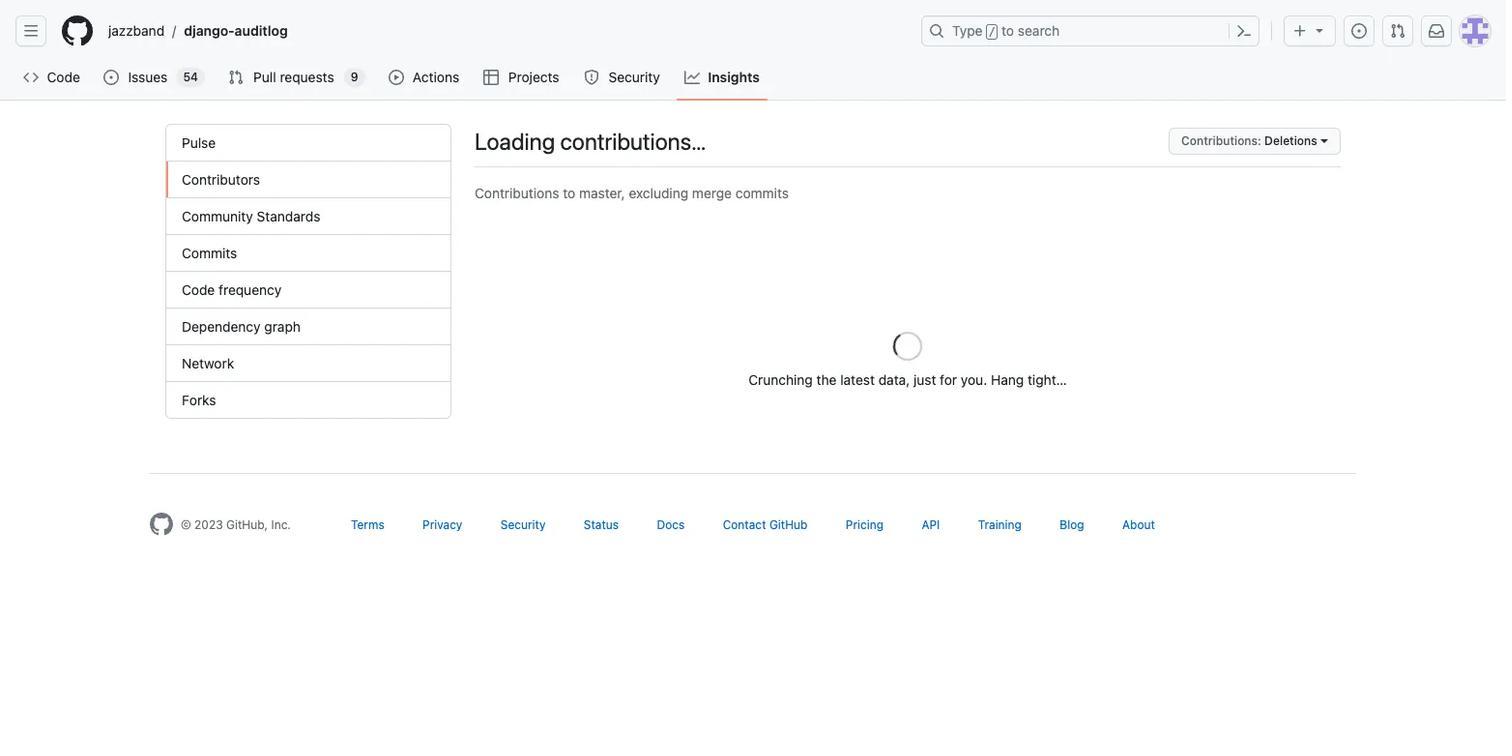 Task type: describe. For each thing, give the bounding box(es) containing it.
graph
[[264, 318, 301, 335]]

1 horizontal spatial to
[[1002, 22, 1015, 39]]

contributors link
[[166, 162, 451, 198]]

command palette image
[[1237, 23, 1253, 39]]

contributions to master, excluding merge commits
[[475, 185, 789, 201]]

community
[[182, 208, 253, 224]]

github,
[[226, 517, 268, 532]]

0 vertical spatial security link
[[576, 63, 670, 92]]

commits
[[736, 185, 789, 201]]

54
[[183, 70, 198, 84]]

hang
[[991, 371, 1025, 388]]

status link
[[584, 517, 619, 532]]

type / to search
[[953, 22, 1060, 39]]

community standards
[[182, 208, 321, 224]]

contact
[[723, 517, 767, 532]]

1 vertical spatial to
[[563, 185, 576, 201]]

1 vertical spatial security link
[[501, 517, 546, 532]]

standards
[[257, 208, 321, 224]]

jazzband
[[108, 22, 165, 39]]

community standards link
[[166, 198, 451, 235]]

just
[[914, 371, 937, 388]]

commits link
[[166, 235, 451, 272]]

network
[[182, 355, 234, 371]]

requests
[[280, 69, 334, 85]]

code image
[[23, 70, 39, 85]]

pull
[[254, 69, 276, 85]]

status
[[584, 517, 619, 532]]

latest
[[841, 371, 875, 388]]

plus image
[[1293, 23, 1309, 39]]

about link
[[1123, 517, 1156, 532]]

api link
[[922, 517, 940, 532]]

jazzband / django-auditlog
[[108, 22, 288, 39]]

projects link
[[476, 63, 569, 92]]

privacy
[[423, 517, 463, 532]]

contributions: deletions
[[1182, 133, 1318, 148]]

contact github link
[[723, 517, 808, 532]]

excluding
[[629, 185, 689, 201]]

forks
[[182, 392, 216, 408]]

training
[[979, 517, 1022, 532]]

inc.
[[271, 517, 291, 532]]

you.
[[961, 371, 988, 388]]

crunching
[[749, 371, 813, 388]]

loading
[[475, 128, 555, 155]]

auditlog
[[235, 22, 288, 39]]

homepage image
[[150, 513, 173, 536]]

docs
[[657, 517, 685, 532]]

©
[[181, 517, 191, 532]]

/ for type
[[989, 25, 996, 39]]

/ for jazzband
[[172, 23, 176, 39]]

dependency
[[182, 318, 261, 335]]

shield image
[[584, 70, 600, 85]]

contributions:
[[1182, 133, 1262, 148]]

contributions…
[[560, 128, 707, 155]]

search
[[1018, 22, 1060, 39]]

pull requests
[[254, 69, 334, 85]]

forks link
[[166, 382, 451, 418]]

homepage image
[[62, 15, 93, 46]]

contact github
[[723, 517, 808, 532]]

about
[[1123, 517, 1156, 532]]

deletions
[[1265, 133, 1318, 148]]



Task type: vqa. For each thing, say whether or not it's contained in the screenshot.
Contributors link
yes



Task type: locate. For each thing, give the bounding box(es) containing it.
/ inside jazzband / django-auditlog
[[172, 23, 176, 39]]

security
[[609, 69, 660, 85], [501, 517, 546, 532]]

pulse
[[182, 134, 216, 151]]

triangle down image
[[1313, 22, 1328, 38]]

table image
[[484, 70, 500, 85]]

issue opened image
[[1352, 23, 1368, 39], [104, 70, 119, 85]]

0 vertical spatial issue opened image
[[1352, 23, 1368, 39]]

code down commits
[[182, 281, 215, 298]]

insights link
[[677, 63, 768, 92]]

code for code frequency
[[182, 281, 215, 298]]

the
[[817, 371, 837, 388]]

docs link
[[657, 517, 685, 532]]

contributions
[[475, 185, 560, 201]]

1 horizontal spatial issue opened image
[[1352, 23, 1368, 39]]

issues
[[128, 69, 168, 85]]

/ inside "type / to search"
[[989, 25, 996, 39]]

django-auditlog link
[[176, 15, 296, 46]]

1 vertical spatial security
[[501, 517, 546, 532]]

list
[[101, 15, 910, 46]]

1 horizontal spatial security link
[[576, 63, 670, 92]]

contributors
[[182, 171, 260, 188]]

frequency
[[219, 281, 282, 298]]

jazzband link
[[101, 15, 172, 46]]

issue opened image left git pull request image
[[1352, 23, 1368, 39]]

notifications image
[[1430, 23, 1445, 39]]

1 horizontal spatial code
[[182, 281, 215, 298]]

0 vertical spatial to
[[1002, 22, 1015, 39]]

master,
[[579, 185, 626, 201]]

0 horizontal spatial security
[[501, 517, 546, 532]]

training link
[[979, 517, 1022, 532]]

terms link
[[351, 517, 385, 532]]

security link left status
[[501, 517, 546, 532]]

git pull request image
[[228, 70, 244, 85]]

for
[[940, 371, 958, 388]]

network link
[[166, 345, 451, 382]]

github
[[770, 517, 808, 532]]

code right code icon
[[47, 69, 80, 85]]

crunching the latest data, just for you. hang tight…
[[749, 371, 1068, 388]]

0 horizontal spatial code
[[47, 69, 80, 85]]

dependency graph
[[182, 318, 301, 335]]

/ left django-
[[172, 23, 176, 39]]

issue opened image for git pull request icon
[[104, 70, 119, 85]]

1 horizontal spatial /
[[989, 25, 996, 39]]

code for code
[[47, 69, 80, 85]]

actions
[[413, 69, 460, 85]]

1 vertical spatial code
[[182, 281, 215, 298]]

data,
[[879, 371, 910, 388]]

© 2023 github, inc.
[[181, 517, 291, 532]]

security right the shield icon
[[609, 69, 660, 85]]

loading contributions…
[[475, 128, 707, 155]]

2023
[[195, 517, 223, 532]]

git pull request image
[[1391, 23, 1406, 39]]

0 horizontal spatial security link
[[501, 517, 546, 532]]

0 horizontal spatial to
[[563, 185, 576, 201]]

1 vertical spatial issue opened image
[[104, 70, 119, 85]]

django-
[[184, 22, 235, 39]]

/
[[172, 23, 176, 39], [989, 25, 996, 39]]

pricing
[[846, 517, 884, 532]]

pulse link
[[166, 125, 451, 162]]

to left master,
[[563, 185, 576, 201]]

privacy link
[[423, 517, 463, 532]]

0 horizontal spatial issue opened image
[[104, 70, 119, 85]]

api
[[922, 517, 940, 532]]

insights
[[708, 69, 760, 85]]

0 vertical spatial code
[[47, 69, 80, 85]]

tight…
[[1028, 371, 1068, 388]]

to
[[1002, 22, 1015, 39], [563, 185, 576, 201]]

graph image
[[685, 70, 700, 85]]

0 vertical spatial security
[[609, 69, 660, 85]]

code inside the insights element
[[182, 281, 215, 298]]

1 horizontal spatial security
[[609, 69, 660, 85]]

issue opened image left issues
[[104, 70, 119, 85]]

code link
[[15, 63, 88, 92]]

terms
[[351, 517, 385, 532]]

9
[[351, 70, 359, 84]]

code
[[47, 69, 80, 85], [182, 281, 215, 298]]

blog
[[1060, 517, 1085, 532]]

issue opened image for git pull request image
[[1352, 23, 1368, 39]]

code frequency link
[[166, 272, 451, 309]]

projects
[[509, 69, 560, 85]]

security link
[[576, 63, 670, 92], [501, 517, 546, 532]]

pricing link
[[846, 517, 884, 532]]

play image
[[388, 70, 404, 85]]

actions link
[[381, 63, 469, 92]]

code frequency
[[182, 281, 282, 298]]

/ right type
[[989, 25, 996, 39]]

insights element
[[165, 124, 452, 419]]

merge
[[692, 185, 732, 201]]

security left status
[[501, 517, 546, 532]]

dependency graph link
[[166, 309, 451, 345]]

commits
[[182, 245, 237, 261]]

list containing jazzband
[[101, 15, 910, 46]]

security link up contributions…
[[576, 63, 670, 92]]

to left search
[[1002, 22, 1015, 39]]

type
[[953, 22, 983, 39]]

0 horizontal spatial /
[[172, 23, 176, 39]]

blog link
[[1060, 517, 1085, 532]]



